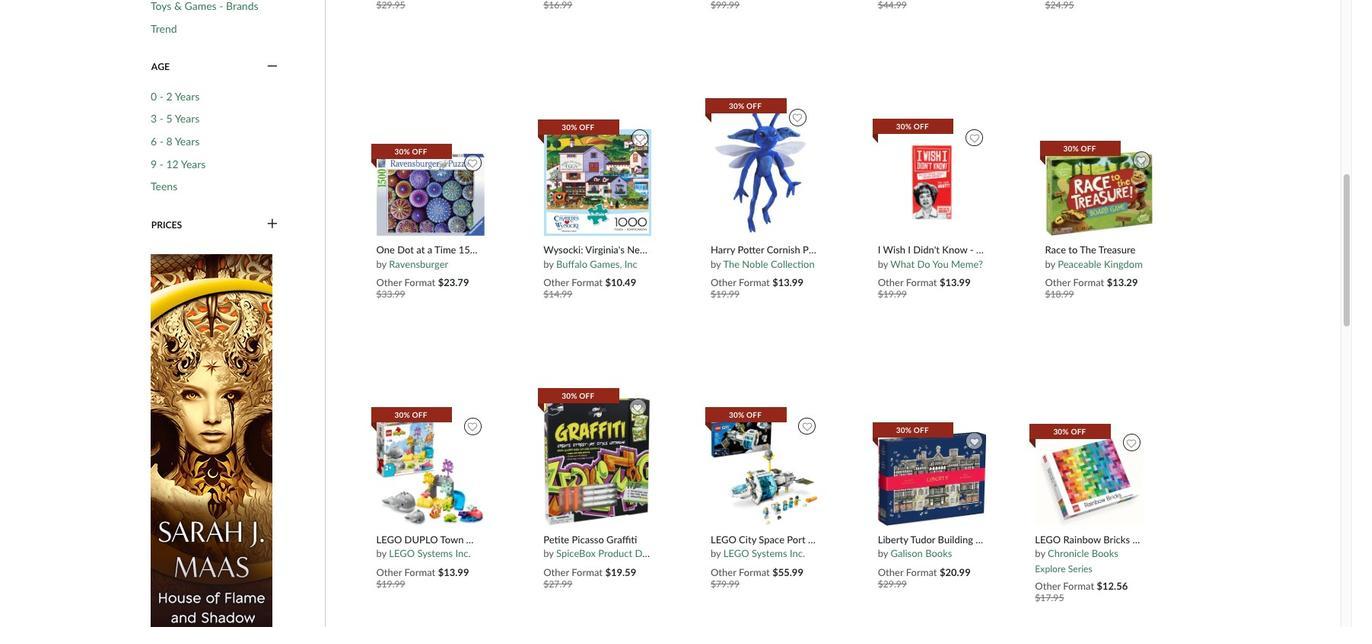 Task type: locate. For each thing, give the bounding box(es) containing it.
explore
[[1035, 563, 1066, 575]]

systems for space
[[752, 547, 787, 560]]

0 horizontal spatial i
[[878, 244, 881, 256]]

advertisement element
[[151, 254, 272, 627]]

2 i from the left
[[908, 244, 911, 256]]

format down the peaceable
[[1073, 276, 1104, 289]]

i
[[878, 244, 881, 256], [908, 244, 911, 256]]

other down "lego duplo town wild animals…" link
[[376, 566, 402, 578]]

3 - 5 years link
[[151, 112, 200, 125]]

i left wish
[[878, 244, 881, 256]]

age button
[[151, 60, 279, 74]]

lego for duplo
[[376, 533, 402, 545]]

format down "spicebox"
[[572, 566, 603, 578]]

title: lego city space port lunar space station 60349 image
[[710, 416, 820, 526]]

30% off
[[729, 101, 762, 111], [896, 122, 929, 131], [562, 122, 594, 131], [1063, 144, 1096, 153], [395, 147, 427, 156], [562, 391, 594, 400], [729, 410, 762, 419], [395, 410, 427, 420], [896, 425, 929, 434], [1053, 427, 1086, 436]]

other down harry
[[711, 276, 736, 289]]

format inside "liberty tudor building 750… by galison books other format $20.99 $29.99"
[[906, 566, 937, 578]]

other down "one"
[[376, 276, 402, 289]]

old price was $14.99 element
[[543, 289, 573, 300]]

by down wish
[[878, 258, 888, 270]]

systems down space
[[752, 547, 787, 560]]

9 - 12 years
[[151, 157, 206, 170]]

30% for picasso
[[562, 391, 577, 400]]

buffalo games, inc link
[[556, 258, 637, 270]]

8
[[166, 135, 172, 148]]

other down ltd.
[[711, 566, 736, 578]]

$14.99
[[543, 289, 573, 300]]

by up $79.99 at the bottom right
[[711, 547, 721, 560]]

- for 6
[[160, 135, 164, 148]]

$29.99
[[878, 578, 907, 589]]

one dot at a time 1500 piece… link
[[376, 244, 515, 256]]

books inside lego rainbow bricks puzzle by chronicle books explore series other format $12.56 $17.95
[[1092, 547, 1118, 560]]

i wish i didn't know - filthy… link
[[878, 244, 1008, 256]]

$13.99 down "lego duplo town wild animals…" link
[[438, 566, 469, 578]]

systems down duplo
[[417, 547, 453, 560]]

format down the buffalo games, inc link
[[572, 276, 603, 289]]

30% for city
[[729, 410, 745, 419]]

by up the explore
[[1035, 547, 1045, 560]]

lego
[[376, 533, 402, 545], [711, 533, 736, 545], [1035, 533, 1061, 545], [389, 547, 415, 560], [723, 547, 749, 560]]

1 horizontal spatial i
[[908, 244, 911, 256]]

puzzle
[[1133, 533, 1161, 545]]

lego systems inc. link for city
[[723, 547, 805, 560]]

title: i wish i didn't know - filthy trivia party game image
[[878, 128, 987, 237]]

$19.99 down what
[[878, 289, 907, 300]]

0 horizontal spatial inc.
[[455, 547, 471, 560]]

by inside i wish i didn't know - filthy… by what do you meme? other format $13.99 $19.99
[[878, 258, 888, 270]]

i right wish
[[908, 244, 911, 256]]

format inside petite picasso graffiti by spicebox product development ltd. other format $19.59 $27.99
[[572, 566, 603, 578]]

to
[[1069, 244, 1078, 256]]

old price was $44.99 element
[[878, 0, 907, 10]]

by down harry
[[711, 258, 721, 270]]

development
[[635, 547, 694, 560]]

by down "lego duplo town wild animals…" link
[[376, 547, 387, 560]]

other down galison
[[878, 566, 904, 578]]

1 horizontal spatial $13.99
[[772, 276, 803, 289]]

lego left duplo
[[376, 533, 402, 545]]

0 vertical spatial the
[[1080, 244, 1096, 256]]

petite
[[543, 533, 569, 545]]

2 horizontal spatial old price was $19.99 element
[[878, 289, 907, 300]]

by inside the wysocki: virginia's nest 1000… by buffalo games, inc other format $10.49 $14.99
[[543, 258, 554, 270]]

by down "one"
[[376, 258, 387, 270]]

0 horizontal spatial old price was $19.99 element
[[376, 578, 405, 589]]

what
[[891, 258, 915, 270]]

town
[[440, 533, 464, 545]]

by inside lego rainbow bricks puzzle by chronicle books explore series other format $12.56 $17.95
[[1035, 547, 1045, 560]]

liberty tudor building 750… by galison books other format $20.99 $29.99
[[878, 533, 1000, 589]]

2 inc. from the left
[[790, 547, 805, 560]]

ravensburger link
[[389, 258, 448, 270]]

inc. down "port"
[[790, 547, 805, 560]]

format down 'galison books' link
[[906, 566, 937, 578]]

port
[[787, 533, 806, 545]]

what do you meme? link
[[891, 258, 983, 270]]

by down wysocki:
[[543, 258, 554, 270]]

format
[[404, 276, 435, 289], [572, 276, 603, 289], [739, 276, 770, 289], [906, 276, 937, 289], [1073, 276, 1104, 289], [404, 566, 435, 578], [572, 566, 603, 578], [739, 566, 770, 578], [906, 566, 937, 578], [1063, 580, 1094, 592]]

books down lego rainbow bricks puzzle link
[[1092, 547, 1118, 560]]

other inside i wish i didn't know - filthy… by what do you meme? other format $13.99 $19.99
[[878, 276, 904, 289]]

30% off for potter
[[729, 101, 762, 111]]

by inside petite picasso graffiti by spicebox product development ltd. other format $19.59 $27.99
[[543, 547, 554, 560]]

30% off for wish
[[896, 122, 929, 131]]

old price was $16.99 element
[[543, 0, 573, 10]]

other inside petite picasso graffiti by spicebox product development ltd. other format $19.59 $27.99
[[543, 566, 569, 578]]

$55.99
[[772, 566, 803, 578]]

0 horizontal spatial $19.99
[[376, 578, 405, 589]]

inc. for wild
[[455, 547, 471, 560]]

$19.99 down duplo
[[376, 578, 405, 589]]

product
[[598, 547, 632, 560]]

time
[[435, 244, 456, 256]]

lego city space port lunar… by lego systems inc. other format $55.99 $79.99
[[711, 533, 840, 589]]

years right 8
[[175, 135, 200, 148]]

harry potter cornish pixie… by the noble collection other format $13.99 $19.99
[[711, 244, 831, 300]]

other down what
[[878, 276, 904, 289]]

pixie…
[[803, 244, 831, 256]]

one
[[376, 244, 395, 256]]

books for building
[[925, 547, 952, 560]]

format down ravensburger link
[[404, 276, 435, 289]]

6 - 8 years
[[151, 135, 200, 148]]

1 horizontal spatial systems
[[752, 547, 787, 560]]

old price was $29.99 element
[[878, 578, 907, 589]]

old price was $19.99 element for format
[[711, 289, 740, 300]]

years right 2
[[175, 89, 200, 102]]

other down "spicebox"
[[543, 566, 569, 578]]

1 horizontal spatial inc.
[[790, 547, 805, 560]]

5
[[166, 112, 172, 125]]

- right 9
[[160, 157, 164, 170]]

other down buffalo
[[543, 276, 569, 289]]

title: liberty tudor building 750 piece shaped puzzle image
[[878, 431, 987, 526]]

lego for city
[[711, 533, 736, 545]]

$17.95
[[1035, 592, 1064, 604]]

race to the treasure by peaceable kingdom other format $13.29 $18.99
[[1045, 244, 1143, 300]]

2 horizontal spatial $19.99
[[878, 289, 907, 300]]

title: lego duplo town wild animals of the ocean 10972 image
[[376, 416, 485, 526]]

the
[[1080, 244, 1096, 256], [723, 258, 740, 270]]

lego left city
[[711, 533, 736, 545]]

$13.99 down collection
[[772, 276, 803, 289]]

by down liberty
[[878, 547, 888, 560]]

galison books link
[[891, 547, 952, 560]]

$13.99 down meme?
[[940, 276, 971, 289]]

12
[[166, 157, 179, 170]]

systems inside lego duplo town wild animals… by lego systems inc. other format $13.99 $19.99
[[417, 547, 453, 560]]

off for city
[[747, 410, 762, 419]]

old price was $19.99 element down harry
[[711, 289, 740, 300]]

cornish
[[767, 244, 800, 256]]

lego inside lego rainbow bricks puzzle by chronicle books explore series other format $12.56 $17.95
[[1035, 533, 1061, 545]]

harry potter cornish pixie… link
[[711, 244, 831, 256]]

title: wysocki: virginia's nest 1000 piece jigsaw puzzle image
[[543, 128, 652, 237]]

0 horizontal spatial systems
[[417, 547, 453, 560]]

years right 5
[[175, 112, 200, 125]]

other inside the wysocki: virginia's nest 1000… by buffalo games, inc other format $10.49 $14.99
[[543, 276, 569, 289]]

lego systems inc. link for duplo
[[389, 547, 471, 560]]

750…
[[976, 533, 1000, 545]]

the down harry
[[723, 258, 740, 270]]

old price was $29.95 element
[[376, 0, 405, 10]]

2 books from the left
[[1092, 547, 1118, 560]]

other inside 'lego city space port lunar… by lego systems inc. other format $55.99 $79.99'
[[711, 566, 736, 578]]

systems inside 'lego city space port lunar… by lego systems inc. other format $55.99 $79.99'
[[752, 547, 787, 560]]

old price was $19.99 element down what
[[878, 289, 907, 300]]

0 horizontal spatial lego systems inc. link
[[389, 547, 471, 560]]

-
[[160, 89, 164, 102], [160, 112, 164, 125], [160, 135, 164, 148], [160, 157, 164, 170], [970, 244, 974, 256]]

1 horizontal spatial $19.99
[[711, 289, 740, 300]]

lego systems inc. link down duplo
[[389, 547, 471, 560]]

6
[[151, 135, 157, 148]]

- left 2
[[160, 89, 164, 102]]

inc. inside 'lego city space port lunar… by lego systems inc. other format $55.99 $79.99'
[[790, 547, 805, 560]]

inc. for port
[[790, 547, 805, 560]]

kingdom
[[1104, 258, 1143, 270]]

old price was $19.99 element
[[711, 289, 740, 300], [878, 289, 907, 300], [376, 578, 405, 589]]

format inside lego rainbow bricks puzzle by chronicle books explore series other format $12.56 $17.95
[[1063, 580, 1094, 592]]

30% for tudor
[[896, 425, 912, 434]]

30% off for dot
[[395, 147, 427, 156]]

1 horizontal spatial old price was $19.99 element
[[711, 289, 740, 300]]

old price was $19.99 element for do
[[878, 289, 907, 300]]

$13.99 inside "harry potter cornish pixie… by the noble collection other format $13.99 $19.99"
[[772, 276, 803, 289]]

format down city
[[739, 566, 770, 578]]

2 systems from the left
[[752, 547, 787, 560]]

0 horizontal spatial $13.99
[[438, 566, 469, 578]]

format down duplo
[[404, 566, 435, 578]]

2 horizontal spatial $13.99
[[940, 276, 971, 289]]

9
[[151, 157, 157, 170]]

animals…
[[489, 533, 531, 545]]

other down the peaceable
[[1045, 276, 1071, 289]]

30% off for tudor
[[896, 425, 929, 434]]

by down the race on the top of the page
[[1045, 258, 1055, 270]]

the right to
[[1080, 244, 1096, 256]]

wysocki: virginia's nest 1000… by buffalo games, inc other format $10.49 $14.99
[[543, 244, 681, 300]]

old price was $18.99 element
[[1045, 289, 1074, 300]]

old price was $19.99 element down duplo
[[376, 578, 405, 589]]

lego for rainbow
[[1035, 533, 1061, 545]]

30% for duplo
[[395, 410, 410, 420]]

- left 5
[[160, 112, 164, 125]]

trend link
[[151, 22, 177, 35]]

format inside 'lego city space port lunar… by lego systems inc. other format $55.99 $79.99'
[[739, 566, 770, 578]]

format down noble
[[739, 276, 770, 289]]

years for 6 - 8 years
[[175, 135, 200, 148]]

1 systems from the left
[[417, 547, 453, 560]]

0
[[151, 89, 157, 102]]

other down the explore
[[1035, 580, 1061, 592]]

30% off for city
[[729, 410, 762, 419]]

one dot at a time 1500 piece… by ravensburger other format $23.79 $33.99
[[376, 244, 515, 300]]

tudor
[[910, 533, 935, 545]]

1 horizontal spatial the
[[1080, 244, 1096, 256]]

title: one dot at a time 1500 piece puzzle image
[[376, 153, 485, 237]]

2 lego systems inc. link from the left
[[723, 547, 805, 560]]

chronicle books link
[[1048, 547, 1118, 560]]

0 horizontal spatial books
[[925, 547, 952, 560]]

years right 12
[[181, 157, 206, 170]]

ravensburger
[[389, 258, 448, 270]]

1 inc. from the left
[[455, 547, 471, 560]]

old price was $17.95 element
[[1035, 592, 1064, 604]]

$79.99
[[711, 578, 740, 589]]

1 books from the left
[[925, 547, 952, 560]]

- up meme?
[[970, 244, 974, 256]]

old price was $19.99 element for other
[[376, 578, 405, 589]]

duplo
[[405, 533, 438, 545]]

collection
[[771, 258, 815, 270]]

1 lego systems inc. link from the left
[[389, 547, 471, 560]]

potter
[[738, 244, 764, 256]]

inc. inside lego duplo town wild animals… by lego systems inc. other format $13.99 $19.99
[[455, 547, 471, 560]]

race
[[1045, 244, 1066, 256]]

years
[[175, 89, 200, 102], [175, 112, 200, 125], [175, 135, 200, 148], [181, 157, 206, 170]]

format inside i wish i didn't know - filthy… by what do you meme? other format $13.99 $19.99
[[906, 276, 937, 289]]

lego city space port lunar… link
[[711, 533, 840, 546]]

do
[[917, 258, 930, 270]]

1 vertical spatial the
[[723, 258, 740, 270]]

- for 0
[[160, 89, 164, 102]]

books inside "liberty tudor building 750… by galison books other format $20.99 $29.99"
[[925, 547, 952, 560]]

format inside one dot at a time 1500 piece… by ravensburger other format $23.79 $33.99
[[404, 276, 435, 289]]

other inside race to the treasure by peaceable kingdom other format $13.29 $18.99
[[1045, 276, 1071, 289]]

wysocki: virginia's nest 1000… link
[[543, 244, 681, 256]]

format down series
[[1063, 580, 1094, 592]]

30% for to
[[1063, 144, 1079, 153]]

dot
[[397, 244, 414, 256]]

30% for virginia's
[[562, 122, 577, 131]]

0 horizontal spatial the
[[723, 258, 740, 270]]

off for potter
[[747, 101, 762, 111]]

liberty
[[878, 533, 908, 545]]

1 horizontal spatial books
[[1092, 547, 1118, 560]]

$19.99 inside lego duplo town wild animals… by lego systems inc. other format $13.99 $19.99
[[376, 578, 405, 589]]

teens link
[[151, 180, 177, 193]]

inc. down "lego duplo town wild animals…" link
[[455, 547, 471, 560]]

$19.99 down harry
[[711, 289, 740, 300]]

systems for town
[[417, 547, 453, 560]]

by down petite at the bottom left
[[543, 547, 554, 560]]

- left 8
[[160, 135, 164, 148]]

minus image
[[267, 60, 278, 74]]

lego systems inc. link down space
[[723, 547, 805, 560]]

30%
[[729, 101, 745, 111], [896, 122, 912, 131], [562, 122, 577, 131], [1063, 144, 1079, 153], [395, 147, 410, 156], [562, 391, 577, 400], [729, 410, 745, 419], [395, 410, 410, 420], [896, 425, 912, 434], [1053, 427, 1069, 436]]

format inside "harry potter cornish pixie… by the noble collection other format $13.99 $19.99"
[[739, 276, 770, 289]]

off
[[747, 101, 762, 111], [914, 122, 929, 131], [579, 122, 594, 131], [1081, 144, 1096, 153], [412, 147, 427, 156], [579, 391, 594, 400], [747, 410, 762, 419], [412, 410, 427, 420], [914, 425, 929, 434], [1071, 427, 1086, 436]]

systems
[[417, 547, 453, 560], [752, 547, 787, 560]]

other
[[376, 276, 402, 289], [543, 276, 569, 289], [711, 276, 736, 289], [878, 276, 904, 289], [1045, 276, 1071, 289], [376, 566, 402, 578], [543, 566, 569, 578], [711, 566, 736, 578], [878, 566, 904, 578], [1035, 580, 1061, 592]]

format down do
[[906, 276, 937, 289]]

lego up chronicle
[[1035, 533, 1061, 545]]

format inside lego duplo town wild animals… by lego systems inc. other format $13.99 $19.99
[[404, 566, 435, 578]]

1 horizontal spatial lego systems inc. link
[[723, 547, 805, 560]]

books down liberty tudor building 750… 'link'
[[925, 547, 952, 560]]



Task type: vqa. For each thing, say whether or not it's contained in the screenshot.
Hackney Diamonds IMAGE
no



Task type: describe. For each thing, give the bounding box(es) containing it.
games,
[[590, 258, 622, 270]]

series
[[1068, 563, 1093, 575]]

other inside "liberty tudor building 750… by galison books other format $20.99 $29.99"
[[878, 566, 904, 578]]

buffalo
[[556, 258, 587, 270]]

$13.99 inside lego duplo town wild animals… by lego systems inc. other format $13.99 $19.99
[[438, 566, 469, 578]]

books for bricks
[[1092, 547, 1118, 560]]

title: harry potter cornish pixie plush image
[[710, 108, 810, 237]]

1 i from the left
[[878, 244, 881, 256]]

prices button
[[151, 218, 279, 232]]

off for duplo
[[412, 410, 427, 420]]

title: race to the treasure image
[[1045, 150, 1154, 237]]

- for 9
[[160, 157, 164, 170]]

other inside lego rainbow bricks puzzle by chronicle books explore series other format $12.56 $17.95
[[1035, 580, 1061, 592]]

old price was $99.99 element
[[711, 0, 740, 10]]

30% off for virginia's
[[562, 122, 594, 131]]

petite picasso graffiti by spicebox product development ltd. other format $19.59 $27.99
[[543, 533, 712, 589]]

spicebox
[[556, 547, 596, 560]]

a
[[427, 244, 432, 256]]

chronicle
[[1048, 547, 1089, 560]]

lego duplo town wild animals… link
[[376, 533, 531, 546]]

lego down city
[[723, 547, 749, 560]]

other inside one dot at a time 1500 piece… by ravensburger other format $23.79 $33.99
[[376, 276, 402, 289]]

30% off for duplo
[[395, 410, 427, 420]]

off for picasso
[[579, 391, 594, 400]]

- inside i wish i didn't know - filthy… by what do you meme? other format $13.99 $19.99
[[970, 244, 974, 256]]

0 - 2 years link
[[151, 89, 200, 103]]

lego down duplo
[[389, 547, 415, 560]]

petite picasso graffiti link
[[543, 533, 650, 546]]

teens
[[151, 180, 177, 193]]

off for virginia's
[[579, 122, 594, 131]]

picasso
[[572, 533, 604, 545]]

9 - 12 years link
[[151, 157, 206, 171]]

- for 3
[[160, 112, 164, 125]]

treasure
[[1099, 244, 1136, 256]]

30% for dot
[[395, 147, 410, 156]]

by inside lego duplo town wild animals… by lego systems inc. other format $13.99 $19.99
[[376, 547, 387, 560]]

know
[[942, 244, 968, 256]]

$33.99
[[376, 289, 405, 300]]

format inside the wysocki: virginia's nest 1000… by buffalo games, inc other format $10.49 $14.99
[[572, 276, 603, 289]]

$19.99 inside "harry potter cornish pixie… by the noble collection other format $13.99 $19.99"
[[711, 289, 740, 300]]

rainbow
[[1063, 533, 1101, 545]]

title: petite picasso graffiti image
[[543, 397, 650, 526]]

by inside one dot at a time 1500 piece… by ravensburger other format $23.79 $33.99
[[376, 258, 387, 270]]

by inside "harry potter cornish pixie… by the noble collection other format $13.99 $19.99"
[[711, 258, 721, 270]]

galison
[[891, 547, 923, 560]]

peaceable kingdom link
[[1058, 258, 1143, 270]]

lego rainbow bricks puzzle link
[[1035, 533, 1161, 546]]

prices
[[151, 219, 182, 230]]

filthy…
[[976, 244, 1008, 256]]

$13.99 inside i wish i didn't know - filthy… by what do you meme? other format $13.99 $19.99
[[940, 276, 971, 289]]

meme?
[[951, 258, 983, 270]]

30% for wish
[[896, 122, 912, 131]]

0 - 2 years
[[151, 89, 200, 102]]

$19.99 inside i wish i didn't know - filthy… by what do you meme? other format $13.99 $19.99
[[878, 289, 907, 300]]

by inside 'lego city space port lunar… by lego systems inc. other format $55.99 $79.99'
[[711, 547, 721, 560]]

lunar…
[[808, 533, 840, 545]]

by inside "liberty tudor building 750… by galison books other format $20.99 $29.99"
[[878, 547, 888, 560]]

the inside race to the treasure by peaceable kingdom other format $13.29 $18.99
[[1080, 244, 1096, 256]]

i wish i didn't know - filthy… by what do you meme? other format $13.99 $19.99
[[878, 244, 1008, 300]]

3
[[151, 112, 157, 125]]

at
[[416, 244, 425, 256]]

years for 3 - 5 years
[[175, 112, 200, 125]]

the noble collection link
[[723, 258, 815, 270]]

noble
[[742, 258, 768, 270]]

off for to
[[1081, 144, 1096, 153]]

off for wish
[[914, 122, 929, 131]]

lego rainbow bricks puzzle by chronicle books explore series other format $12.56 $17.95
[[1035, 533, 1161, 604]]

title: lego rainbow bricks puzzle image
[[1035, 433, 1144, 526]]

years for 9 - 12 years
[[181, 157, 206, 170]]

wish
[[883, 244, 906, 256]]

$19.59
[[605, 566, 636, 578]]

ltd.
[[696, 547, 712, 560]]

30% off for to
[[1063, 144, 1096, 153]]

$23.79
[[438, 276, 469, 289]]

bricks
[[1104, 533, 1130, 545]]

years for 0 - 2 years
[[175, 89, 200, 102]]

graffiti
[[607, 533, 637, 545]]

format inside race to the treasure by peaceable kingdom other format $13.29 $18.99
[[1073, 276, 1104, 289]]

didn't
[[913, 244, 940, 256]]

$20.99
[[940, 566, 971, 578]]

other inside "harry potter cornish pixie… by the noble collection other format $13.99 $19.99"
[[711, 276, 736, 289]]

2
[[166, 89, 172, 102]]

plus image
[[267, 218, 278, 232]]

piece…
[[484, 244, 515, 256]]

wild
[[466, 533, 487, 545]]

by inside race to the treasure by peaceable kingdom other format $13.29 $18.99
[[1045, 258, 1055, 270]]

virginia's
[[585, 244, 625, 256]]

explore series link
[[1035, 560, 1093, 575]]

$13.29
[[1107, 276, 1138, 289]]

spicebox product development ltd. link
[[556, 547, 712, 560]]

age
[[151, 61, 170, 73]]

3 - 5 years
[[151, 112, 200, 125]]

30% for potter
[[729, 101, 745, 111]]

wysocki:
[[543, 244, 583, 256]]

old price was $27.99 element
[[543, 578, 573, 589]]

harry
[[711, 244, 735, 256]]

off for dot
[[412, 147, 427, 156]]

$27.99
[[543, 578, 573, 589]]

6 - 8 years link
[[151, 135, 200, 148]]

old price was $33.99 element
[[376, 289, 405, 300]]

1500
[[459, 244, 482, 256]]

other inside lego duplo town wild animals… by lego systems inc. other format $13.99 $19.99
[[376, 566, 402, 578]]

$18.99
[[1045, 289, 1074, 300]]

space
[[759, 533, 785, 545]]

old price was $79.99 element
[[711, 578, 740, 589]]

1000…
[[650, 244, 681, 256]]

peaceable
[[1058, 258, 1102, 270]]

old price was $24.95 element
[[1045, 0, 1074, 10]]

30% off for picasso
[[562, 391, 594, 400]]

the inside "harry potter cornish pixie… by the noble collection other format $13.99 $19.99"
[[723, 258, 740, 270]]

inc
[[624, 258, 637, 270]]

$12.56
[[1097, 580, 1128, 592]]

nest
[[627, 244, 648, 256]]

off for tudor
[[914, 425, 929, 434]]

building
[[938, 533, 973, 545]]



